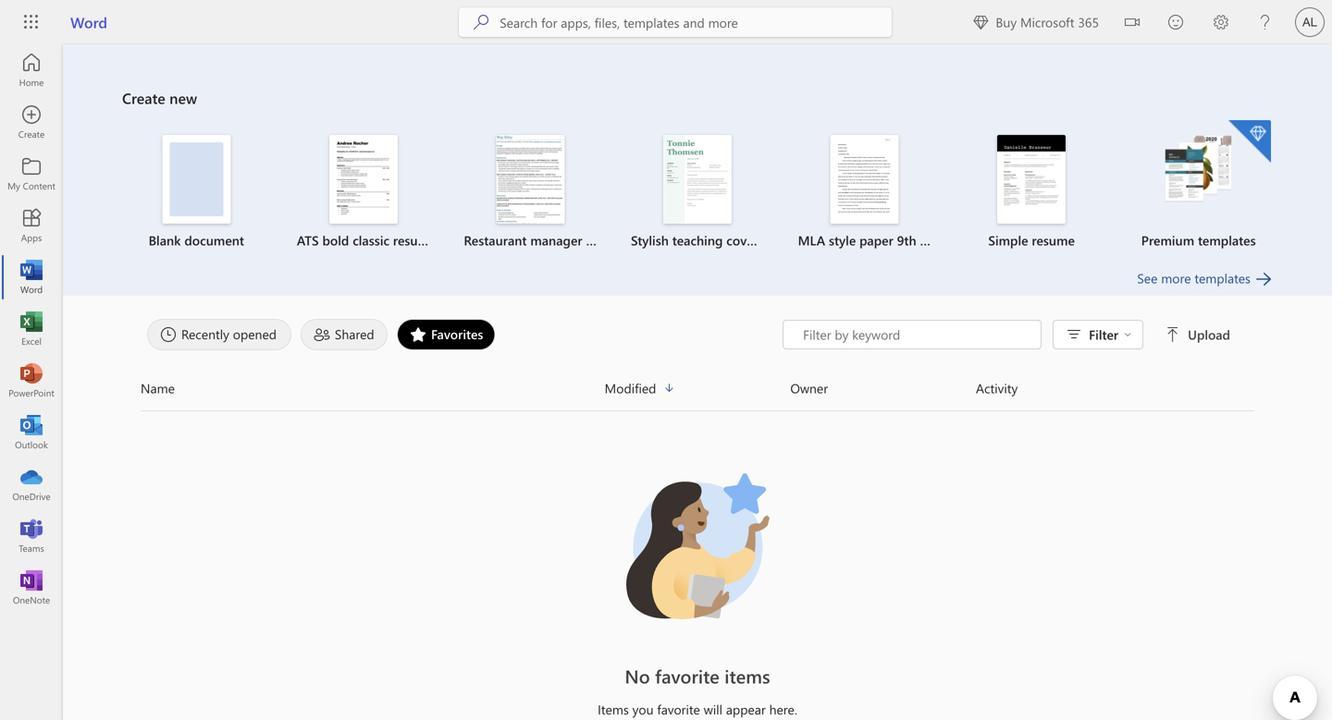 Task type: vqa. For each thing, say whether or not it's contained in the screenshot.
Favorites 'TAB'
yes



Task type: describe. For each thing, give the bounding box(es) containing it.
blank
[[149, 232, 181, 249]]

onenote image
[[22, 579, 41, 598]]

cover
[[726, 232, 758, 249]]

0 vertical spatial favorite
[[655, 664, 719, 689]]

templates inside list
[[1198, 232, 1256, 249]]

recently opened
[[181, 326, 277, 343]]

restaurant manager resume element
[[458, 135, 629, 250]]

tab list inside no favorite items main content
[[142, 315, 783, 355]]

no
[[625, 664, 650, 689]]

blank document
[[149, 232, 244, 249]]

Search box. Suggestions appear as you type. search field
[[500, 7, 892, 37]]

excel image
[[22, 320, 41, 339]]

 upload
[[1166, 326, 1230, 343]]

name button
[[141, 374, 605, 403]]

name
[[141, 380, 175, 397]]

no favorite items
[[625, 664, 770, 689]]

ats
[[297, 232, 319, 249]]

mla style paper 9th edition element
[[792, 135, 961, 250]]

status containing filter
[[783, 320, 1234, 350]]

shared
[[335, 326, 374, 343]]

ats bold classic resume image
[[329, 135, 398, 224]]

9th
[[897, 232, 916, 249]]

you
[[632, 701, 654, 718]]

see more templates
[[1137, 270, 1251, 287]]

recently
[[181, 326, 229, 343]]

restaurant manager resume
[[464, 232, 629, 249]]


[[973, 15, 988, 30]]

simple resume
[[988, 232, 1075, 249]]

 buy microsoft 365
[[973, 13, 1099, 31]]

opened
[[233, 326, 277, 343]]

favorites
[[431, 326, 483, 343]]

al button
[[1288, 0, 1332, 44]]

filter
[[1089, 326, 1118, 343]]

will
[[704, 701, 722, 718]]

simple resume element
[[959, 135, 1104, 250]]

recently opened element
[[147, 319, 291, 351]]

home image
[[22, 61, 41, 80]]

1 vertical spatial favorite
[[657, 701, 700, 718]]

items
[[725, 664, 770, 689]]


[[1125, 15, 1140, 30]]

owner
[[790, 380, 828, 397]]

stylish teaching cover letter
[[631, 232, 793, 249]]

shared element
[[301, 319, 388, 351]]

classic
[[353, 232, 389, 249]]

upload
[[1188, 326, 1230, 343]]

owner button
[[790, 374, 976, 403]]

manager
[[530, 232, 582, 249]]

teams image
[[22, 527, 41, 546]]

activity, column 4 of 4 column header
[[976, 374, 1254, 403]]

items you favorite will appear here. status
[[419, 701, 976, 719]]

stylish
[[631, 232, 669, 249]]

templates inside button
[[1195, 270, 1251, 287]]

row inside no favorite items main content
[[141, 374, 1254, 412]]

no favorite items application
[[0, 44, 1332, 721]]

stylish teaching cover letter image
[[663, 135, 732, 224]]

navigation inside no favorite items application
[[0, 44, 63, 614]]



Task type: locate. For each thing, give the bounding box(es) containing it.
word
[[70, 12, 107, 32]]

ats bold classic resume
[[297, 232, 436, 249]]

favorite
[[655, 664, 719, 689], [657, 701, 700, 718]]

mla
[[798, 232, 825, 249]]

templates down premium templates
[[1195, 270, 1251, 287]]

favorites tab
[[392, 319, 500, 351]]

see more templates button
[[1137, 268, 1273, 289]]

status
[[783, 320, 1234, 350]]

onedrive image
[[22, 475, 41, 494]]

row containing name
[[141, 374, 1254, 412]]

restaurant manager resume image
[[496, 135, 565, 224]]

see
[[1137, 270, 1158, 287]]

simple resume image
[[997, 135, 1066, 224]]

style
[[829, 232, 856, 249]]

create
[[122, 88, 165, 108]]

no favorite items main content
[[63, 44, 1332, 721]]

ats bold classic resume element
[[291, 135, 436, 250]]

outlook image
[[22, 424, 41, 442]]

powerpoint image
[[22, 372, 41, 390]]

word image
[[22, 268, 41, 287]]

restaurant
[[464, 232, 527, 249]]

 button
[[1110, 0, 1154, 48]]

mla style paper 9th edition
[[798, 232, 961, 249]]

favorite left will
[[657, 701, 700, 718]]

stylish teaching cover letter element
[[625, 135, 793, 250]]

365
[[1078, 13, 1099, 31]]

teaching
[[672, 232, 723, 249]]

list
[[122, 118, 1273, 268]]

Filter by keyword text field
[[801, 326, 1032, 344]]

appear
[[726, 701, 766, 718]]

blank document element
[[124, 135, 269, 250]]

items you favorite will appear here.
[[598, 701, 797, 718]]

favorites element
[[397, 319, 495, 351]]

items
[[598, 701, 629, 718]]

premium templates
[[1141, 232, 1256, 249]]

3 resume from the left
[[1032, 232, 1075, 249]]

mla style paper 9th edition image
[[830, 135, 899, 224]]

resume right classic at the left top
[[393, 232, 436, 249]]

microsoft
[[1020, 13, 1074, 31]]


[[1166, 327, 1180, 342]]

here.
[[769, 701, 797, 718]]

templates
[[1198, 232, 1256, 249], [1195, 270, 1251, 287]]

tab list containing recently opened
[[142, 315, 783, 355]]

tab list
[[142, 315, 783, 355]]

1 resume from the left
[[393, 232, 436, 249]]

create new
[[122, 88, 197, 108]]

resume
[[393, 232, 436, 249], [586, 232, 629, 249], [1032, 232, 1075, 249]]

shared tab
[[296, 319, 392, 351]]

list inside no favorite items main content
[[122, 118, 1273, 268]]

no favorite items status
[[419, 664, 976, 690]]

0 vertical spatial templates
[[1198, 232, 1256, 249]]

filter 
[[1089, 326, 1131, 343]]

None search field
[[459, 7, 892, 37]]

bold
[[322, 232, 349, 249]]

apps image
[[22, 216, 41, 235]]

resume left stylish
[[586, 232, 629, 249]]

2 horizontal spatial resume
[[1032, 232, 1075, 249]]

premium
[[1141, 232, 1194, 249]]

list containing blank document
[[122, 118, 1273, 268]]

templates up see more templates button
[[1198, 232, 1256, 249]]

premium templates image
[[1164, 135, 1233, 204]]

resume right simple
[[1032, 232, 1075, 249]]

2 resume from the left
[[586, 232, 629, 249]]

row
[[141, 374, 1254, 412]]

document
[[184, 232, 244, 249]]

1 vertical spatial templates
[[1195, 270, 1251, 287]]

create image
[[22, 113, 41, 131]]

recently opened tab
[[142, 319, 296, 351]]

none search field inside the word banner
[[459, 7, 892, 37]]

activity
[[976, 380, 1018, 397]]

modified
[[605, 380, 656, 397]]

empty state icon image
[[614, 463, 781, 630]]

word banner
[[0, 0, 1332, 48]]

premium templates element
[[1126, 120, 1271, 250]]

premium templates diamond image
[[1228, 120, 1271, 163]]

1 horizontal spatial resume
[[586, 232, 629, 249]]

favorite up the items you favorite will appear here.
[[655, 664, 719, 689]]

navigation
[[0, 44, 63, 614]]

buy
[[996, 13, 1017, 31]]

letter
[[762, 232, 793, 249]]

al
[[1303, 15, 1317, 29]]

new
[[169, 88, 197, 108]]

my content image
[[22, 165, 41, 183]]


[[1124, 331, 1131, 339]]

paper
[[859, 232, 893, 249]]

edition
[[920, 232, 961, 249]]

modified button
[[605, 374, 790, 403]]

simple
[[988, 232, 1028, 249]]

0 horizontal spatial resume
[[393, 232, 436, 249]]

more
[[1161, 270, 1191, 287]]



